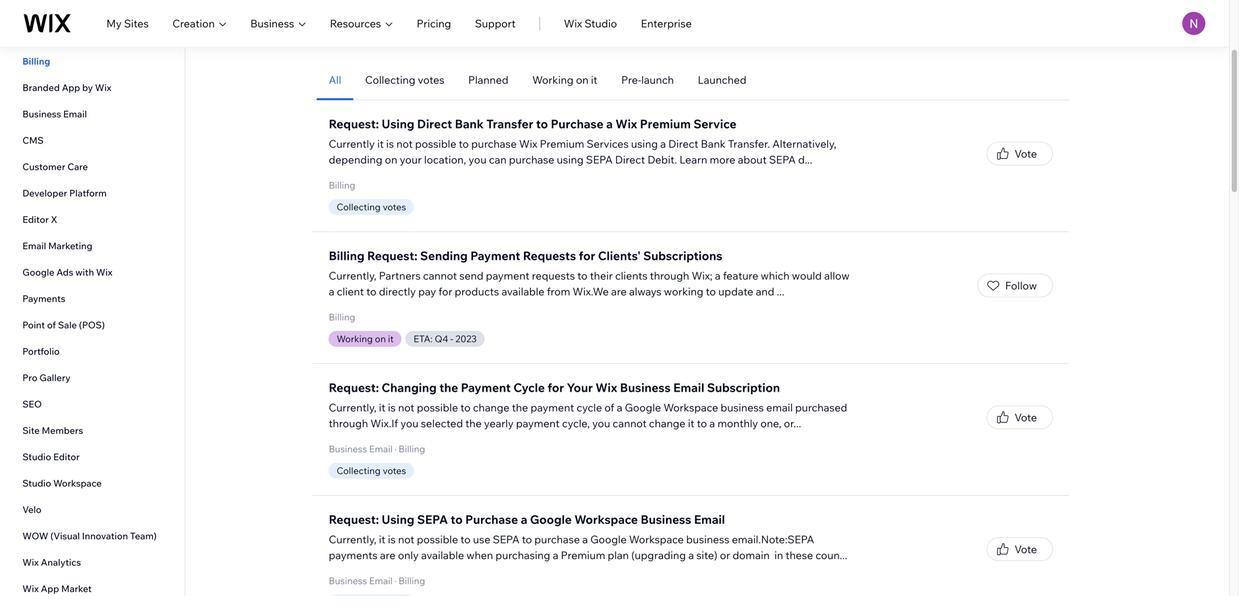 Task type: describe. For each thing, give the bounding box(es) containing it.
launched
[[698, 73, 747, 86]]

subscriptions
[[644, 249, 723, 263]]

business inside request: using sepa to purchase a google workspace business email currently, it is not possible to use sepa to purchase a google workspace business email.note:sepa payments are only available when purchasing a premium plan (upgrading a site) or domain  in these coun...
[[686, 533, 730, 547]]

email marketing button
[[22, 238, 92, 254]]

2023
[[456, 333, 477, 345]]

debit.
[[648, 153, 677, 166]]

would
[[792, 269, 822, 282]]

portfolio button
[[22, 344, 60, 360]]

more
[[710, 153, 736, 166]]

use
[[473, 533, 491, 547]]

studio editor
[[22, 451, 80, 463]]

2 vertical spatial on
[[375, 333, 386, 345]]

eta: q4 - 2023
[[414, 333, 477, 345]]

support link
[[475, 16, 516, 31]]

collecting votes for using
[[337, 201, 406, 213]]

transfer
[[487, 116, 534, 131]]

learn
[[680, 153, 708, 166]]

q4
[[435, 333, 448, 345]]

it inside request: using sepa to purchase a google workspace business email currently, it is not possible to use sepa to purchase a google workspace business email.note:sepa payments are only available when purchasing a premium plan (upgrading a site) or domain  in these coun...
[[379, 533, 386, 547]]

you for the
[[401, 417, 419, 430]]

votes for using
[[383, 201, 406, 213]]

collecting for using
[[337, 201, 381, 213]]

cms button
[[22, 133, 44, 149]]

monthly
[[718, 417, 758, 430]]

currently, inside request: changing the payment cycle for your wix business email subscription currently, it is not possible to change the payment cycle of a google workspace business email purchased through wix.if you selected the yearly payment cycle, you cannot change it to a monthly one, or...
[[329, 401, 377, 415]]

all for all products
[[22, 29, 34, 41]]

payment for sending
[[471, 249, 520, 263]]

-
[[451, 333, 453, 345]]

purchase inside request: using sepa to purchase a google workspace business email currently, it is not possible to use sepa to purchase a google workspace business email.note:sepa payments are only available when purchasing a premium plan (upgrading a site) or domain  in these coun...
[[465, 513, 518, 527]]

google up purchasing at the bottom left of page
[[530, 513, 572, 527]]

subscription
[[707, 381, 780, 395]]

editor x
[[22, 214, 57, 225]]

email inside request: using sepa to purchase a google workspace business email currently, it is not possible to use sepa to purchase a google workspace business email.note:sepa payments are only available when purchasing a premium plan (upgrading a site) or domain  in these coun...
[[694, 513, 725, 527]]

not for using
[[397, 137, 413, 150]]

email.note:sepa
[[732, 533, 815, 547]]

possible for the
[[417, 401, 458, 415]]

billing down depending
[[329, 180, 355, 191]]

request: for request: using sepa to purchase a google workspace business email
[[329, 513, 379, 527]]

can
[[489, 153, 507, 166]]

their
[[590, 269, 613, 282]]

1 vertical spatial for
[[439, 285, 453, 298]]

0 vertical spatial premium
[[640, 116, 691, 131]]

plan
[[608, 549, 629, 562]]

sepa up purchasing at the bottom left of page
[[493, 533, 520, 547]]

studio for studio editor
[[22, 451, 51, 463]]

vote button for request: using sepa to purchase a google workspace business email
[[987, 538, 1053, 562]]

billing button down client
[[329, 312, 357, 323]]

pre-launch button
[[610, 60, 686, 100]]

studio inside 'wix studio' link
[[585, 17, 617, 30]]

and
[[756, 285, 775, 298]]

email inside request: changing the payment cycle for your wix business email subscription currently, it is not possible to change the payment cycle of a google workspace business email purchased through wix.if you selected the yearly payment cycle, you cannot change it to a monthly one, or...
[[674, 381, 705, 395]]

wix inside request: changing the payment cycle for your wix business email subscription currently, it is not possible to change the payment cycle of a google workspace business email purchased through wix.if you selected the yearly payment cycle, you cannot change it to a monthly one, or...
[[596, 381, 618, 395]]

clients'
[[598, 249, 641, 263]]

billing inside the billing request: sending payment requests for clients' subscriptions currently, partners cannot send payment requests to their clients through wix; a feature which would allow a client to directly pay for products available from wix.we are always working to update and ...
[[329, 249, 365, 263]]

google up plan
[[591, 533, 627, 547]]

studio workspace
[[22, 478, 102, 489]]

wow (visual innovation team)
[[22, 531, 157, 542]]

business inside request: changing the payment cycle for your wix business email subscription currently, it is not possible to change the payment cycle of a google workspace business email purchased through wix.if you selected the yearly payment cycle, you cannot change it to a monthly one, or...
[[721, 401, 764, 415]]

1 horizontal spatial direct
[[615, 153, 645, 166]]

portfolio
[[22, 346, 60, 357]]

depending
[[329, 153, 383, 166]]

for for requests
[[579, 249, 596, 263]]

pro
[[22, 372, 37, 384]]

collecting for changing
[[337, 465, 381, 477]]

pricing
[[417, 17, 451, 30]]

vote for request: using sepa to purchase a google workspace business email
[[1015, 543, 1037, 556]]

billing down selected
[[399, 444, 425, 455]]

market
[[61, 583, 92, 595]]

are inside request: using sepa to purchase a google workspace business email currently, it is not possible to use sepa to purchase a google workspace business email.note:sepa payments are only available when purchasing a premium plan (upgrading a site) or domain  in these coun...
[[380, 549, 396, 562]]

launch
[[642, 73, 674, 86]]

request: for request: changing the payment cycle for your wix business email subscription
[[329, 381, 379, 395]]

seo
[[22, 399, 42, 410]]

customer
[[22, 161, 65, 173]]

or...
[[784, 417, 801, 430]]

billing up all button on the top of page
[[313, 24, 359, 44]]

site)
[[697, 549, 718, 562]]

cycle,
[[562, 417, 590, 430]]

request: using direct bank transfer to purchase a wix premium service currently it is not possible to purchase wix premium services using a direct bank transfer. alternatively, depending on your location, you can purchase using sepa direct debit. learn more about sepa d...
[[329, 116, 837, 166]]

billing button down selected
[[399, 444, 427, 455]]

pricing link
[[417, 16, 451, 31]]

wix down wix analytics button at the bottom of the page
[[22, 583, 39, 595]]

all products button
[[22, 27, 75, 43]]

eta:
[[414, 333, 433, 345]]

planned button
[[457, 60, 521, 100]]

workspace up plan
[[575, 513, 638, 527]]

vote button for request: using direct bank transfer to purchase a wix premium service
[[987, 142, 1053, 166]]

(upgrading
[[631, 549, 686, 562]]

sites
[[124, 17, 149, 30]]

1 vertical spatial premium
[[540, 137, 585, 150]]

editor x button
[[22, 212, 57, 228]]

0 horizontal spatial the
[[440, 381, 458, 395]]

tab list containing all
[[317, 60, 1069, 100]]

through inside request: changing the payment cycle for your wix business email subscription currently, it is not possible to change the payment cycle of a google workspace business email purchased through wix.if you selected the yearly payment cycle, you cannot change it to a monthly one, or...
[[329, 417, 368, 430]]

enterprise link
[[641, 16, 692, 31]]

purchase inside request: using direct bank transfer to purchase a wix premium service currently it is not possible to purchase wix premium services using a direct bank transfer. alternatively, depending on your location, you can purchase using sepa direct debit. learn more about sepa d...
[[551, 116, 604, 131]]

business email button
[[22, 106, 87, 122]]

purchased
[[796, 401, 848, 415]]

wix studio link
[[564, 16, 617, 31]]

0 vertical spatial purchase
[[471, 137, 517, 150]]

it inside request: using direct bank transfer to purchase a wix premium service currently it is not possible to purchase wix premium services using a direct bank transfer. alternatively, depending on your location, you can purchase using sepa direct debit. learn more about sepa d...
[[377, 137, 384, 150]]

wix up services
[[616, 116, 638, 131]]

0 horizontal spatial working on it
[[337, 333, 394, 345]]

customer care
[[22, 161, 88, 173]]

my sites link
[[106, 16, 149, 31]]

1 vertical spatial the
[[512, 401, 528, 415]]

follow
[[1006, 279, 1037, 292]]

branded app by wix
[[22, 82, 111, 93]]

launched button
[[686, 60, 759, 100]]

email marketing
[[22, 240, 92, 252]]

x
[[51, 214, 57, 225]]

d...
[[798, 153, 813, 166]]

of inside button
[[47, 319, 56, 331]]

analytics
[[41, 557, 81, 569]]

wix studio
[[564, 17, 617, 30]]

about
[[738, 153, 767, 166]]

0 horizontal spatial direct
[[417, 116, 452, 131]]

email down wix.if on the bottom of the page
[[369, 444, 393, 455]]

is for using
[[386, 137, 394, 150]]

your
[[567, 381, 593, 395]]

· for using
[[395, 576, 397, 587]]

currently, inside request: using sepa to purchase a google workspace business email currently, it is not possible to use sepa to purchase a google workspace business email.note:sepa payments are only available when purchasing a premium plan (upgrading a site) or domain  in these coun...
[[329, 533, 377, 547]]

0 horizontal spatial working
[[337, 333, 373, 345]]

2 horizontal spatial direct
[[669, 137, 699, 150]]

collecting votes inside button
[[365, 73, 445, 86]]

request: for request: using direct bank transfer to purchase a wix premium service
[[329, 116, 379, 131]]

google inside button
[[22, 267, 54, 278]]

for for cycle
[[548, 381, 564, 395]]

your
[[400, 153, 422, 166]]

point of sale (pos)
[[22, 319, 105, 331]]

app for branded
[[62, 82, 80, 93]]

wix analytics button
[[22, 555, 81, 571]]

my
[[106, 17, 122, 30]]

available inside the billing request: sending payment requests for clients' subscriptions currently, partners cannot send payment requests to their clients through wix; a feature which would allow a client to directly pay for products available from wix.we are always working to update and ...
[[502, 285, 545, 298]]

google ads with wix
[[22, 267, 112, 278]]

not inside request: using sepa to purchase a google workspace business email currently, it is not possible to use sepa to purchase a google workspace business email.note:sepa payments are only available when purchasing a premium plan (upgrading a site) or domain  in these coun...
[[398, 533, 415, 547]]

working
[[664, 285, 704, 298]]

business inside button
[[22, 108, 61, 120]]

from
[[547, 285, 570, 298]]

all products
[[22, 29, 75, 41]]

it inside button
[[591, 73, 598, 86]]

yearly
[[484, 417, 514, 430]]

requests
[[532, 269, 575, 282]]

workspace inside request: changing the payment cycle for your wix business email subscription currently, it is not possible to change the payment cycle of a google workspace business email purchased through wix.if you selected the yearly payment cycle, you cannot change it to a monthly one, or...
[[664, 401, 718, 415]]

sepa down transfer. alternatively,
[[769, 153, 796, 166]]

1 vertical spatial purchase
[[509, 153, 555, 166]]

business inside popup button
[[250, 17, 294, 30]]

business button
[[250, 16, 306, 31]]

billing down only
[[399, 576, 425, 587]]

wix right by
[[95, 82, 111, 93]]

payments button
[[22, 291, 65, 307]]

point of sale (pos) button
[[22, 317, 105, 333]]

0 vertical spatial change
[[473, 401, 510, 415]]

purchasing
[[496, 549, 551, 562]]

google inside request: changing the payment cycle for your wix business email subscription currently, it is not possible to change the payment cycle of a google workspace business email purchased through wix.if you selected the yearly payment cycle, you cannot change it to a monthly one, or...
[[625, 401, 661, 415]]

branded
[[22, 82, 60, 93]]



Task type: vqa. For each thing, say whether or not it's contained in the screenshot.
the leftmost 'Show'
no



Task type: locate. For each thing, give the bounding box(es) containing it.
available down requests
[[502, 285, 545, 298]]

services
[[587, 137, 629, 150]]

you right wix.if on the bottom of the page
[[401, 417, 419, 430]]

1 horizontal spatial are
[[611, 285, 627, 298]]

workspace down the studio editor button
[[53, 478, 102, 489]]

with
[[75, 267, 94, 278]]

0 horizontal spatial bank
[[455, 116, 484, 131]]

1 vertical spatial cannot
[[613, 417, 647, 430]]

0 horizontal spatial available
[[421, 549, 464, 562]]

votes for changing
[[383, 465, 406, 477]]

1 vertical spatial all
[[329, 73, 341, 86]]

premium
[[640, 116, 691, 131], [540, 137, 585, 150], [561, 549, 606, 562]]

2 vertical spatial payment
[[516, 417, 560, 430]]

studio inside studio workspace button
[[22, 478, 51, 489]]

possible inside request: changing the payment cycle for your wix business email subscription currently, it is not possible to change the payment cycle of a google workspace business email purchased through wix.if you selected the yearly payment cycle, you cannot change it to a monthly one, or...
[[417, 401, 458, 415]]

· for changing
[[395, 444, 397, 455]]

votes down wix.if on the bottom of the page
[[383, 465, 406, 477]]

billing request: sending payment requests for clients' subscriptions currently, partners cannot send payment requests to their clients through wix; a feature which would allow a client to directly pay for products available from wix.we are always working to update and ...
[[329, 249, 850, 298]]

for left your
[[548, 381, 564, 395]]

working on it inside button
[[532, 73, 598, 86]]

1 vertical spatial payment
[[461, 381, 511, 395]]

collecting
[[365, 73, 416, 86], [337, 201, 381, 213], [337, 465, 381, 477]]

premium inside request: using sepa to purchase a google workspace business email currently, it is not possible to use sepa to purchase a google workspace business email.note:sepa payments are only available when purchasing a premium plan (upgrading a site) or domain  in these coun...
[[561, 549, 606, 562]]

billing up branded
[[22, 55, 50, 67]]

0 horizontal spatial app
[[41, 583, 59, 595]]

1 vertical spatial vote
[[1015, 411, 1037, 424]]

1 vertical spatial possible
[[417, 401, 458, 415]]

0 horizontal spatial are
[[380, 549, 396, 562]]

1 horizontal spatial all
[[329, 73, 341, 86]]

0 vertical spatial cannot
[[423, 269, 457, 282]]

1 vertical spatial on
[[385, 153, 398, 166]]

0 vertical spatial using
[[382, 116, 415, 131]]

1 horizontal spatial you
[[469, 153, 487, 166]]

2 · from the top
[[395, 576, 397, 587]]

request: up currently
[[329, 116, 379, 131]]

1 vertical spatial working
[[337, 333, 373, 345]]

service
[[694, 116, 737, 131]]

0 horizontal spatial of
[[47, 319, 56, 331]]

wix right with
[[96, 267, 112, 278]]

votes down pricing link
[[418, 73, 445, 86]]

business email · billing for using
[[329, 576, 425, 587]]

direct up learn
[[669, 137, 699, 150]]

2 vertical spatial vote button
[[987, 538, 1053, 562]]

0 vertical spatial direct
[[417, 116, 452, 131]]

1 vertical spatial votes
[[383, 201, 406, 213]]

using for sepa
[[382, 513, 415, 527]]

2 vertical spatial collecting
[[337, 465, 381, 477]]

sepa down services
[[586, 153, 613, 166]]

2 vertical spatial currently,
[[329, 533, 377, 547]]

collecting down wix.if on the bottom of the page
[[337, 465, 381, 477]]

all inside all products button
[[22, 29, 34, 41]]

wix down transfer at top left
[[519, 137, 538, 150]]

is for changing
[[388, 401, 396, 415]]

1 horizontal spatial of
[[605, 401, 615, 415]]

2 vertical spatial purchase
[[535, 533, 580, 547]]

google ads with wix button
[[22, 265, 112, 281]]

(visual
[[50, 531, 80, 542]]

not inside request: changing the payment cycle for your wix business email subscription currently, it is not possible to change the payment cycle of a google workspace business email purchased through wix.if you selected the yearly payment cycle, you cannot change it to a monthly one, or...
[[398, 401, 415, 415]]

0 vertical spatial payment
[[486, 269, 530, 282]]

0 horizontal spatial for
[[439, 285, 453, 298]]

email inside button
[[63, 108, 87, 120]]

partners
[[379, 269, 421, 282]]

...
[[777, 285, 785, 298]]

0 vertical spatial on
[[576, 73, 589, 86]]

billing button down depending
[[329, 180, 357, 191]]

2 currently, from the top
[[329, 401, 377, 415]]

support
[[475, 17, 516, 30]]

2 vote button from the top
[[987, 406, 1053, 430]]

1 vertical spatial collecting
[[337, 201, 381, 213]]

site members
[[22, 425, 83, 437]]

sepa
[[586, 153, 613, 166], [769, 153, 796, 166], [417, 513, 448, 527], [493, 533, 520, 547]]

1 vertical spatial business email · billing
[[329, 576, 425, 587]]

1 horizontal spatial bank
[[701, 137, 726, 150]]

all button
[[317, 60, 353, 100]]

collecting votes down depending
[[337, 201, 406, 213]]

0 horizontal spatial through
[[329, 417, 368, 430]]

2 vertical spatial direct
[[615, 153, 645, 166]]

change
[[473, 401, 510, 415], [649, 417, 686, 430]]

0 horizontal spatial editor
[[22, 214, 49, 225]]

2 vertical spatial for
[[548, 381, 564, 395]]

for up their
[[579, 249, 596, 263]]

0 horizontal spatial using
[[557, 153, 584, 166]]

wix inside button
[[22, 557, 39, 569]]

wix down wow
[[22, 557, 39, 569]]

working down client
[[337, 333, 373, 345]]

collecting votes button
[[353, 60, 457, 100]]

1 vertical spatial using
[[557, 153, 584, 166]]

not up only
[[398, 533, 415, 547]]

business
[[721, 401, 764, 415], [686, 533, 730, 547]]

studio inside button
[[22, 451, 51, 463]]

2 vertical spatial the
[[466, 417, 482, 430]]

request: up the "payments"
[[329, 513, 379, 527]]

you inside request: using direct bank transfer to purchase a wix premium service currently it is not possible to purchase wix premium services using a direct bank transfer. alternatively, depending on your location, you can purchase using sepa direct debit. learn more about sepa d...
[[469, 153, 487, 166]]

working inside button
[[532, 73, 574, 86]]

working on it down wix studio
[[532, 73, 598, 86]]

2 vertical spatial not
[[398, 533, 415, 547]]

cannot right 'cycle,'
[[613, 417, 647, 430]]

0 vertical spatial collecting
[[365, 73, 416, 86]]

business email · billing for changing
[[329, 444, 425, 455]]

wix inside button
[[96, 267, 112, 278]]

possible up only
[[417, 533, 458, 547]]

cycle
[[577, 401, 602, 415]]

coun...
[[816, 549, 848, 562]]

location,
[[424, 153, 466, 166]]

follow button
[[978, 274, 1053, 298]]

is inside request: using sepa to purchase a google workspace business email currently, it is not possible to use sepa to purchase a google workspace business email.note:sepa payments are only available when purchasing a premium plan (upgrading a site) or domain  in these coun...
[[388, 533, 396, 547]]

all
[[22, 29, 34, 41], [329, 73, 341, 86]]

vote for request: using direct bank transfer to purchase a wix premium service
[[1015, 147, 1037, 160]]

1 · from the top
[[395, 444, 397, 455]]

google right cycle
[[625, 401, 661, 415]]

1 horizontal spatial through
[[650, 269, 690, 282]]

using
[[631, 137, 658, 150], [557, 153, 584, 166]]

votes inside button
[[418, 73, 445, 86]]

request: inside the billing request: sending payment requests for clients' subscriptions currently, partners cannot send payment requests to their clients through wix; a feature which would allow a client to directly pay for products available from wix.we are always working to update and ...
[[367, 249, 418, 263]]

through left wix.if on the bottom of the page
[[329, 417, 368, 430]]

1 horizontal spatial working
[[532, 73, 574, 86]]

changing
[[382, 381, 437, 395]]

0 vertical spatial the
[[440, 381, 458, 395]]

all down resources
[[329, 73, 341, 86]]

collecting votes down pricing
[[365, 73, 445, 86]]

2 using from the top
[[382, 513, 415, 527]]

1 currently, from the top
[[329, 269, 377, 282]]

tab list
[[317, 60, 1069, 100]]

0 vertical spatial purchase
[[551, 116, 604, 131]]

vote for request: changing the payment cycle for your wix business email subscription
[[1015, 411, 1037, 424]]

1 vote button from the top
[[987, 142, 1053, 166]]

wix app market
[[22, 583, 92, 595]]

payment up the 'products'
[[486, 269, 530, 282]]

currently, inside the billing request: sending payment requests for clients' subscriptions currently, partners cannot send payment requests to their clients through wix; a feature which would allow a client to directly pay for products available from wix.we are always working to update and ...
[[329, 269, 377, 282]]

wow
[[22, 531, 48, 542]]

using inside request: using direct bank transfer to purchase a wix premium service currently it is not possible to purchase wix premium services using a direct bank transfer. alternatively, depending on your location, you can purchase using sepa direct debit. learn more about sepa d...
[[382, 116, 415, 131]]

payment inside the billing request: sending payment requests for clients' subscriptions currently, partners cannot send payment requests to their clients through wix; a feature which would allow a client to directly pay for products available from wix.we are always working to update and ...
[[486, 269, 530, 282]]

possible up selected
[[417, 401, 458, 415]]

0 vertical spatial vote
[[1015, 147, 1037, 160]]

1 vertical spatial currently,
[[329, 401, 377, 415]]

transfer. alternatively,
[[728, 137, 837, 150]]

request: inside request: using direct bank transfer to purchase a wix premium service currently it is not possible to purchase wix premium services using a direct bank transfer. alternatively, depending on your location, you can purchase using sepa direct debit. learn more about sepa d...
[[329, 116, 379, 131]]

1 vertical spatial bank
[[701, 137, 726, 150]]

0 vertical spatial are
[[611, 285, 627, 298]]

0 vertical spatial currently,
[[329, 269, 377, 282]]

request: using sepa to purchase a google workspace business email currently, it is not possible to use sepa to purchase a google workspace business email.note:sepa payments are only available when purchasing a premium plan (upgrading a site) or domain  in these coun...
[[329, 513, 848, 562]]

1 using from the top
[[382, 116, 415, 131]]

studio for studio workspace
[[22, 478, 51, 489]]

2 business email · billing from the top
[[329, 576, 425, 587]]

ads
[[57, 267, 73, 278]]

app left by
[[62, 82, 80, 93]]

0 vertical spatial possible
[[415, 137, 457, 150]]

of inside request: changing the payment cycle for your wix business email subscription currently, it is not possible to change the payment cycle of a google workspace business email purchased through wix.if you selected the yearly payment cycle, you cannot change it to a monthly one, or...
[[605, 401, 615, 415]]

the down cycle
[[512, 401, 528, 415]]

possible for direct
[[415, 137, 457, 150]]

0 vertical spatial votes
[[418, 73, 445, 86]]

these
[[786, 549, 813, 562]]

are inside the billing request: sending payment requests for clients' subscriptions currently, partners cannot send payment requests to their clients through wix; a feature which would allow a client to directly pay for products available from wix.we are always working to update and ...
[[611, 285, 627, 298]]

which
[[761, 269, 790, 282]]

you
[[469, 153, 487, 166], [401, 417, 419, 430], [592, 417, 611, 430]]

purchase right can
[[509, 153, 555, 166]]

update
[[719, 285, 754, 298]]

wix.if
[[371, 417, 398, 430]]

0 horizontal spatial change
[[473, 401, 510, 415]]

votes
[[418, 73, 445, 86], [383, 201, 406, 213], [383, 465, 406, 477]]

all for all
[[329, 73, 341, 86]]

1 vertical spatial studio
[[22, 451, 51, 463]]

1 vertical spatial payment
[[531, 401, 574, 415]]

developer platform
[[22, 187, 107, 199]]

send
[[460, 269, 484, 282]]

0 vertical spatial of
[[47, 319, 56, 331]]

are down clients
[[611, 285, 627, 298]]

premium left services
[[540, 137, 585, 150]]

1 business email · billing from the top
[[329, 444, 425, 455]]

0 vertical spatial not
[[397, 137, 413, 150]]

purchase
[[551, 116, 604, 131], [465, 513, 518, 527]]

2 vertical spatial votes
[[383, 465, 406, 477]]

workspace up monthly
[[664, 401, 718, 415]]

request: inside request: changing the payment cycle for your wix business email subscription currently, it is not possible to change the payment cycle of a google workspace business email purchased through wix.if you selected the yearly payment cycle, you cannot change it to a monthly one, or...
[[329, 381, 379, 395]]

0 vertical spatial available
[[502, 285, 545, 298]]

on left 'pre-'
[[576, 73, 589, 86]]

a
[[606, 116, 613, 131], [661, 137, 666, 150], [715, 269, 721, 282], [329, 285, 335, 298], [617, 401, 623, 415], [710, 417, 715, 430], [521, 513, 528, 527], [582, 533, 588, 547], [553, 549, 559, 562], [689, 549, 694, 562]]

billing
[[313, 24, 359, 44], [22, 55, 50, 67], [329, 180, 355, 191], [329, 249, 365, 263], [329, 312, 355, 323], [399, 444, 425, 455], [399, 576, 425, 587]]

developer
[[22, 187, 67, 199]]

votes down the your
[[383, 201, 406, 213]]

purchase up services
[[551, 116, 604, 131]]

available inside request: using sepa to purchase a google workspace business email currently, it is not possible to use sepa to purchase a google workspace business email.note:sepa payments are only available when purchasing a premium plan (upgrading a site) or domain  in these coun...
[[421, 549, 464, 562]]

using up the your
[[382, 116, 415, 131]]

marketing
[[48, 240, 92, 252]]

billing down client
[[329, 312, 355, 323]]

editor left x
[[22, 214, 49, 225]]

1 horizontal spatial purchase
[[551, 116, 604, 131]]

collecting down depending
[[337, 201, 381, 213]]

is inside request: using direct bank transfer to purchase a wix premium service currently it is not possible to purchase wix premium services using a direct bank transfer. alternatively, depending on your location, you can purchase using sepa direct debit. learn more about sepa d...
[[386, 137, 394, 150]]

request: up wix.if on the bottom of the page
[[329, 381, 379, 395]]

for inside request: changing the payment cycle for your wix business email subscription currently, it is not possible to change the payment cycle of a google workspace business email purchased through wix.if you selected the yearly payment cycle, you cannot change it to a monthly one, or...
[[548, 381, 564, 395]]

collecting inside button
[[365, 73, 416, 86]]

premium left plan
[[561, 549, 606, 562]]

1 vertical spatial is
[[388, 401, 396, 415]]

vote button for request: changing the payment cycle for your wix business email subscription
[[987, 406, 1053, 430]]

currently, up wix.if on the bottom of the page
[[329, 401, 377, 415]]

direct up location, at the top of page
[[417, 116, 452, 131]]

2 horizontal spatial you
[[592, 417, 611, 430]]

editor inside button
[[22, 214, 49, 225]]

1 horizontal spatial cannot
[[613, 417, 647, 430]]

products
[[36, 29, 75, 41]]

1 horizontal spatial app
[[62, 82, 80, 93]]

members
[[42, 425, 83, 437]]

purchase inside request: using sepa to purchase a google workspace business email currently, it is not possible to use sepa to purchase a google workspace business email.note:sepa payments are only available when purchasing a premium plan (upgrading a site) or domain  in these coun...
[[535, 533, 580, 547]]

not inside request: using direct bank transfer to purchase a wix premium service currently it is not possible to purchase wix premium services using a direct bank transfer. alternatively, depending on your location, you can purchase using sepa direct debit. learn more about sepa d...
[[397, 137, 413, 150]]

business inside request: using sepa to purchase a google workspace business email currently, it is not possible to use sepa to purchase a google workspace business email.note:sepa payments are only available when purchasing a premium plan (upgrading a site) or domain  in these coun...
[[641, 513, 692, 527]]

2 vote from the top
[[1015, 411, 1037, 424]]

(pos)
[[79, 319, 105, 331]]

1 vertical spatial of
[[605, 401, 615, 415]]

all inside all button
[[329, 73, 341, 86]]

business email · billing down the "payments"
[[329, 576, 425, 587]]

1 horizontal spatial editor
[[53, 451, 80, 463]]

point
[[22, 319, 45, 331]]

0 vertical spatial using
[[631, 137, 658, 150]]

on inside request: using direct bank transfer to purchase a wix premium service currently it is not possible to purchase wix premium services using a direct bank transfer. alternatively, depending on your location, you can purchase using sepa direct debit. learn more about sepa d...
[[385, 153, 398, 166]]

wix up the working on it button
[[564, 17, 582, 30]]

1 vertical spatial direct
[[669, 137, 699, 150]]

requests
[[523, 249, 576, 263]]

3 vote from the top
[[1015, 543, 1037, 556]]

editor down members
[[53, 451, 80, 463]]

working up transfer at top left
[[532, 73, 574, 86]]

workspace up the (upgrading on the right bottom
[[629, 533, 684, 547]]

my sites
[[106, 17, 149, 30]]

through up working
[[650, 269, 690, 282]]

2 horizontal spatial the
[[512, 401, 528, 415]]

email left subscription
[[674, 381, 705, 395]]

1 vertical spatial app
[[41, 583, 59, 595]]

currently, up the "payments"
[[329, 533, 377, 547]]

possible up location, at the top of page
[[415, 137, 457, 150]]

business up monthly
[[721, 401, 764, 415]]

of right cycle
[[605, 401, 615, 415]]

wix
[[564, 17, 582, 30], [95, 82, 111, 93], [616, 116, 638, 131], [519, 137, 538, 150], [96, 267, 112, 278], [596, 381, 618, 395], [22, 557, 39, 569], [22, 583, 39, 595]]

1 vertical spatial are
[[380, 549, 396, 562]]

payment up send
[[471, 249, 520, 263]]

request: up partners
[[367, 249, 418, 263]]

pre-
[[621, 73, 642, 86]]

1 horizontal spatial the
[[466, 417, 482, 430]]

billing up client
[[329, 249, 365, 263]]

1 vertical spatial editor
[[53, 451, 80, 463]]

possible inside request: using direct bank transfer to purchase a wix premium service currently it is not possible to purchase wix premium services using a direct bank transfer. alternatively, depending on your location, you can purchase using sepa direct debit. learn more about sepa d...
[[415, 137, 457, 150]]

1 vertical spatial collecting votes
[[337, 201, 406, 213]]

1 vote from the top
[[1015, 147, 1037, 160]]

working on it down client
[[337, 333, 394, 345]]

the up selected
[[440, 381, 458, 395]]

using inside request: using sepa to purchase a google workspace business email currently, it is not possible to use sepa to purchase a google workspace business email.note:sepa payments are only available when purchasing a premium plan (upgrading a site) or domain  in these coun...
[[382, 513, 415, 527]]

1 horizontal spatial change
[[649, 417, 686, 430]]

app for wix
[[41, 583, 59, 595]]

business email · billing
[[329, 444, 425, 455], [329, 576, 425, 587]]

creation button
[[172, 16, 227, 31]]

possible
[[415, 137, 457, 150], [417, 401, 458, 415], [417, 533, 458, 547]]

1 vertical spatial using
[[382, 513, 415, 527]]

using for direct
[[382, 116, 415, 131]]

bank up 'more'
[[701, 137, 726, 150]]

email down branded app by wix button
[[63, 108, 87, 120]]

cannot inside request: changing the payment cycle for your wix business email subscription currently, it is not possible to change the payment cycle of a google workspace business email purchased through wix.if you selected the yearly payment cycle, you cannot change it to a monthly one, or...
[[613, 417, 647, 430]]

1 horizontal spatial using
[[631, 137, 658, 150]]

sending
[[420, 249, 468, 263]]

0 vertical spatial working on it
[[532, 73, 598, 86]]

studio editor button
[[22, 449, 80, 465]]

payment for the
[[461, 381, 511, 395]]

collecting votes for changing
[[337, 465, 406, 477]]

cannot inside the billing request: sending payment requests for clients' subscriptions currently, partners cannot send payment requests to their clients through wix; a feature which would allow a client to directly pay for products available from wix.we are always working to update and ...
[[423, 269, 457, 282]]

pro gallery
[[22, 372, 71, 384]]

wix analytics
[[22, 557, 81, 569]]

working on it button
[[521, 60, 610, 100]]

1 vertical spatial purchase
[[465, 513, 518, 527]]

app
[[62, 82, 80, 93], [41, 583, 59, 595]]

3 vote button from the top
[[987, 538, 1053, 562]]

studio left enterprise link at the right top of page
[[585, 17, 617, 30]]

by
[[82, 82, 93, 93]]

profile image image
[[1183, 12, 1206, 35]]

collecting right all button on the top of page
[[365, 73, 416, 86]]

collecting votes down wix.if on the bottom of the page
[[337, 465, 406, 477]]

you for direct
[[469, 153, 487, 166]]

2 vertical spatial is
[[388, 533, 396, 547]]

payment inside the billing request: sending payment requests for clients' subscriptions currently, partners cannot send payment requests to their clients through wix; a feature which would allow a client to directly pay for products available from wix.we are always working to update and ...
[[471, 249, 520, 263]]

1 vertical spatial ·
[[395, 576, 397, 587]]

not
[[397, 137, 413, 150], [398, 401, 415, 415], [398, 533, 415, 547]]

studio workspace button
[[22, 476, 102, 492]]

possible inside request: using sepa to purchase a google workspace business email currently, it is not possible to use sepa to purchase a google workspace business email.note:sepa payments are only available when purchasing a premium plan (upgrading a site) or domain  in these coun...
[[417, 533, 458, 547]]

team)
[[130, 531, 157, 542]]

editor inside button
[[53, 451, 80, 463]]

email down the "payments"
[[369, 576, 393, 587]]

vote button
[[987, 142, 1053, 166], [987, 406, 1053, 430], [987, 538, 1053, 562]]

2 vertical spatial studio
[[22, 478, 51, 489]]

business up site)
[[686, 533, 730, 547]]

1 vertical spatial working on it
[[337, 333, 394, 345]]

google left ads
[[22, 267, 54, 278]]

payment inside request: changing the payment cycle for your wix business email subscription currently, it is not possible to change the payment cycle of a google workspace business email purchased through wix.if you selected the yearly payment cycle, you cannot change it to a monthly one, or...
[[461, 381, 511, 395]]

or
[[720, 549, 730, 562]]

not down changing
[[398, 401, 415, 415]]

1 vertical spatial through
[[329, 417, 368, 430]]

payment up yearly on the left bottom of the page
[[461, 381, 511, 395]]

on left eta:
[[375, 333, 386, 345]]

business email
[[22, 108, 87, 120]]

not for changing
[[398, 401, 415, 415]]

of left sale
[[47, 319, 56, 331]]

purchase up use
[[465, 513, 518, 527]]

studio up velo on the left of the page
[[22, 478, 51, 489]]

currently, up client
[[329, 269, 377, 282]]

0 horizontal spatial all
[[22, 29, 34, 41]]

email inside button
[[22, 240, 46, 252]]

using up only
[[382, 513, 415, 527]]

client
[[337, 285, 364, 298]]

on inside button
[[576, 73, 589, 86]]

domain
[[733, 549, 770, 562]]

through inside the billing request: sending payment requests for clients' subscriptions currently, partners cannot send payment requests to their clients through wix; a feature which would allow a client to directly pay for products available from wix.we are always working to update and ...
[[650, 269, 690, 282]]

sale
[[58, 319, 77, 331]]

2 vertical spatial collecting votes
[[337, 465, 406, 477]]

billing button up branded
[[22, 53, 50, 69]]

0 vertical spatial working
[[532, 73, 574, 86]]

1 horizontal spatial working on it
[[532, 73, 598, 86]]

the left yearly on the left bottom of the page
[[466, 417, 482, 430]]

request: inside request: using sepa to purchase a google workspace business email currently, it is not possible to use sepa to purchase a google workspace business email.note:sepa payments are only available when purchasing a premium plan (upgrading a site) or domain  in these coun...
[[329, 513, 379, 527]]

one,
[[761, 417, 782, 430]]

is inside request: changing the payment cycle for your wix business email subscription currently, it is not possible to change the payment cycle of a google workspace business email purchased through wix.if you selected the yearly payment cycle, you cannot change it to a monthly one, or...
[[388, 401, 396, 415]]

email up site)
[[694, 513, 725, 527]]

1 vertical spatial change
[[649, 417, 686, 430]]

studio
[[585, 17, 617, 30], [22, 451, 51, 463], [22, 478, 51, 489]]

2 vertical spatial premium
[[561, 549, 606, 562]]

0 vertical spatial bank
[[455, 116, 484, 131]]

direct down services
[[615, 153, 645, 166]]

wix up cycle
[[596, 381, 618, 395]]

0 horizontal spatial purchase
[[465, 513, 518, 527]]

resources
[[330, 17, 381, 30]]

0 vertical spatial editor
[[22, 214, 49, 225]]

studio down "site"
[[22, 451, 51, 463]]

billing button down only
[[399, 576, 427, 587]]

workspace inside studio workspace button
[[53, 478, 102, 489]]

sepa up only
[[417, 513, 448, 527]]

business inside request: changing the payment cycle for your wix business email subscription currently, it is not possible to change the payment cycle of a google workspace business email purchased through wix.if you selected the yearly payment cycle, you cannot change it to a monthly one, or...
[[620, 381, 671, 395]]

business email · billing down wix.if on the bottom of the page
[[329, 444, 425, 455]]

3 currently, from the top
[[329, 533, 377, 547]]

payments
[[329, 549, 378, 562]]

cannot down sending
[[423, 269, 457, 282]]

purchase up can
[[471, 137, 517, 150]]

not up the your
[[397, 137, 413, 150]]

email
[[767, 401, 793, 415]]



